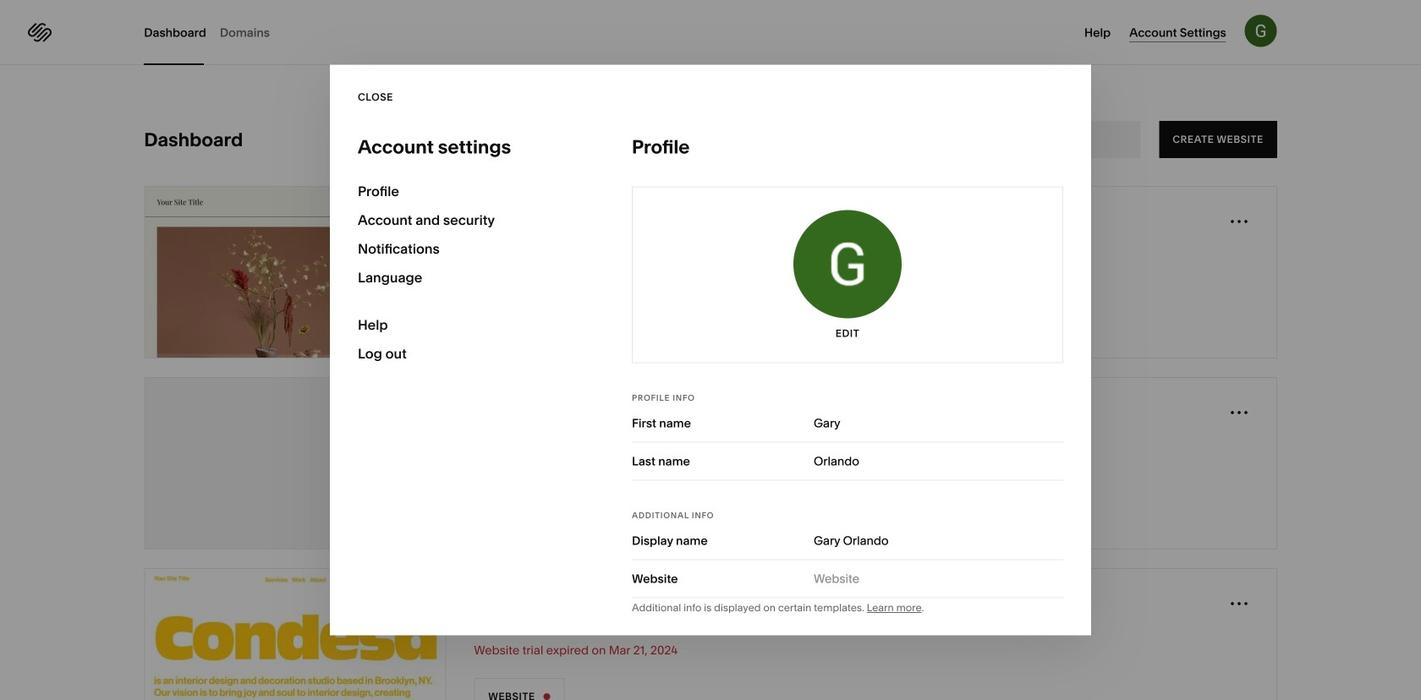 Task type: locate. For each thing, give the bounding box(es) containing it.
Search field
[[999, 130, 1103, 149]]

tab list
[[144, 0, 283, 65]]



Task type: vqa. For each thing, say whether or not it's contained in the screenshot.
tab list
yes



